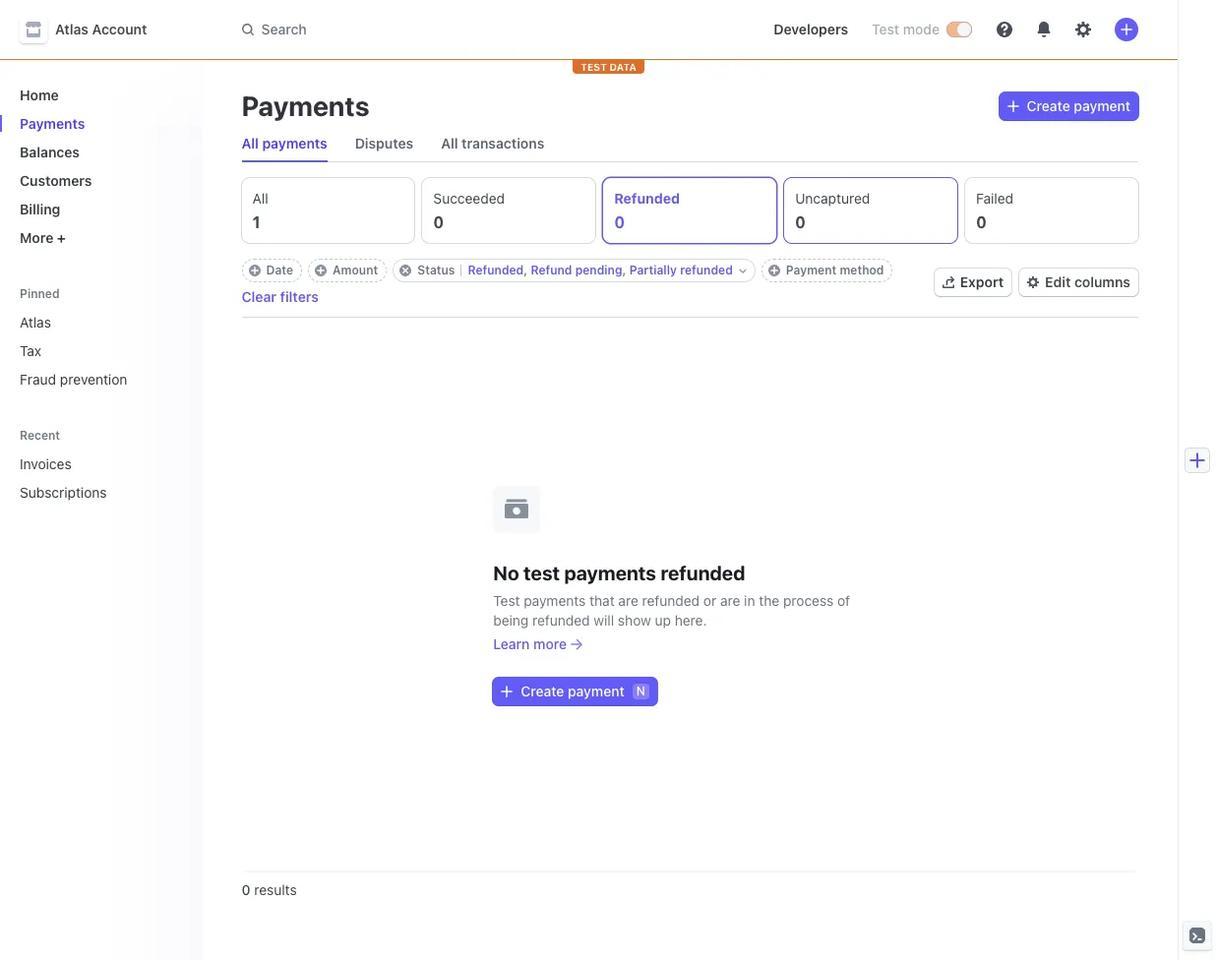 Task type: describe. For each thing, give the bounding box(es) containing it.
0 for failed 0
[[976, 213, 987, 231]]

pending
[[575, 263, 622, 277]]

1 are from the left
[[618, 592, 638, 609]]

edit
[[1045, 273, 1071, 290]]

refunded refund pending partially refunded
[[468, 263, 733, 277]]

payments for test
[[524, 592, 586, 609]]

date
[[266, 263, 293, 277]]

tab list containing all payments
[[234, 126, 1138, 162]]

create for svg icon in create payment popup button
[[1027, 97, 1070, 114]]

amount
[[333, 263, 378, 277]]

Search text field
[[230, 11, 742, 48]]

the
[[759, 592, 779, 609]]

search
[[261, 21, 307, 37]]

clear
[[242, 288, 277, 305]]

tax
[[20, 342, 41, 359]]

0 left results
[[242, 882, 250, 898]]

that
[[589, 592, 615, 609]]

home
[[20, 87, 59, 103]]

transactions
[[462, 135, 544, 152]]

failed
[[976, 190, 1013, 207]]

atlas account button
[[20, 16, 167, 43]]

learn more
[[493, 635, 567, 652]]

more
[[20, 229, 53, 246]]

succeeded 0
[[433, 190, 505, 231]]

atlas link
[[12, 306, 186, 338]]

billing
[[20, 201, 60, 217]]

fraud
[[20, 371, 56, 388]]

atlas for atlas
[[20, 314, 51, 331]]

partially
[[629, 263, 677, 277]]

learn more link
[[493, 634, 582, 654]]

0 for succeeded 0
[[433, 213, 444, 231]]

will
[[594, 611, 614, 628]]

settings image
[[1075, 22, 1091, 37]]

disputes
[[355, 135, 413, 152]]

export button
[[934, 268, 1012, 296]]

disputes link
[[347, 130, 421, 157]]

all transactions link
[[433, 130, 552, 157]]

create for svg icon within the create payment button
[[521, 682, 564, 699]]

prevention
[[60, 371, 127, 388]]

edit columns button
[[1019, 268, 1138, 296]]

test
[[523, 561, 560, 584]]

create payment button
[[493, 677, 657, 705]]

being
[[493, 611, 529, 628]]

all for payments
[[242, 135, 259, 152]]

payment for create payment popup button
[[1074, 97, 1130, 114]]

1
[[252, 213, 260, 231]]

payment
[[786, 263, 836, 277]]

add payment method image
[[768, 265, 780, 276]]

all transactions
[[441, 135, 544, 152]]

clear filters
[[242, 288, 319, 305]]

payments link
[[12, 107, 186, 140]]

here.
[[675, 611, 707, 628]]

status
[[417, 263, 455, 277]]

core navigation links element
[[12, 79, 186, 254]]

method
[[840, 263, 884, 277]]

all 1
[[252, 190, 268, 231]]

clear filters button
[[242, 288, 319, 305]]

svg image for create payment button
[[501, 685, 513, 697]]

notifications image
[[1036, 22, 1052, 37]]

payments inside core navigation links element
[[20, 115, 85, 132]]

refunded for 0
[[614, 190, 680, 207]]

recent
[[20, 428, 60, 443]]

1 horizontal spatial payments
[[242, 90, 369, 122]]

create payment for create payment button
[[521, 682, 624, 699]]

create payment button
[[999, 92, 1138, 120]]

pinned navigation links element
[[12, 277, 190, 396]]

0 results
[[242, 882, 297, 898]]

refunded up the or
[[660, 561, 745, 584]]

refunded for refund
[[468, 263, 524, 277]]

balances
[[20, 144, 80, 160]]

fraud prevention
[[20, 371, 127, 388]]

more +
[[20, 229, 66, 246]]

results
[[254, 882, 297, 898]]

atlas for atlas account
[[55, 21, 89, 37]]

clear filters toolbar
[[242, 259, 903, 305]]

customers
[[20, 172, 92, 189]]

uncaptured
[[795, 190, 870, 207]]

refunded 0
[[614, 190, 680, 231]]

recent navigation links element
[[0, 419, 202, 509]]

process
[[783, 592, 834, 609]]

columns
[[1074, 273, 1130, 290]]



Task type: locate. For each thing, give the bounding box(es) containing it.
2 are from the left
[[720, 592, 740, 609]]

all
[[242, 135, 259, 152], [441, 135, 458, 152], [252, 190, 268, 207]]

payments
[[242, 90, 369, 122], [20, 115, 85, 132]]

create down the notifications icon
[[1027, 97, 1070, 114]]

test for test payments that are refunded or are in the process of being refunded will show up here.
[[493, 592, 520, 609]]

tab list up partially
[[242, 178, 1138, 243]]

mode
[[903, 21, 940, 37]]

test inside test payments that are refunded or are in the process of being refunded will show up here.
[[493, 592, 520, 609]]

1 vertical spatial create
[[521, 682, 564, 699]]

payments down test
[[524, 592, 586, 609]]

tax link
[[12, 335, 186, 367]]

remove status image
[[400, 265, 411, 276]]

refunded left edit status icon
[[680, 263, 733, 277]]

payment method
[[786, 263, 884, 277]]

edit columns
[[1045, 273, 1130, 290]]

refunded
[[614, 190, 680, 207], [468, 263, 524, 277]]

create
[[1027, 97, 1070, 114], [521, 682, 564, 699]]

0 vertical spatial payments
[[262, 135, 327, 152]]

refunded left refund
[[468, 263, 524, 277]]

0 vertical spatial create payment
[[1027, 97, 1130, 114]]

0 vertical spatial test
[[872, 21, 899, 37]]

account
[[92, 21, 147, 37]]

invoices link
[[12, 448, 159, 480]]

payment inside popup button
[[1074, 97, 1130, 114]]

show
[[618, 611, 651, 628]]

payment
[[1074, 97, 1130, 114], [568, 682, 624, 699]]

payments
[[262, 135, 327, 152], [564, 561, 656, 584], [524, 592, 586, 609]]

0 horizontal spatial svg image
[[501, 685, 513, 697]]

0 vertical spatial tab list
[[234, 126, 1138, 162]]

1 horizontal spatial atlas
[[55, 21, 89, 37]]

tab list containing 1
[[242, 178, 1138, 243]]

failed 0
[[976, 190, 1013, 231]]

add date image
[[248, 265, 260, 276]]

0 inside refunded 0
[[614, 213, 625, 231]]

1 horizontal spatial refunded
[[614, 190, 680, 207]]

0 horizontal spatial refunded
[[468, 263, 524, 277]]

create payment down settings icon
[[1027, 97, 1130, 114]]

create payment inside popup button
[[1027, 97, 1130, 114]]

add amount image
[[315, 265, 327, 276]]

0 horizontal spatial create payment
[[521, 682, 624, 699]]

svg image
[[1007, 100, 1019, 112], [501, 685, 513, 697]]

0 down failed
[[976, 213, 987, 231]]

invoices
[[20, 456, 71, 472]]

test up being
[[493, 592, 520, 609]]

pinned element
[[12, 306, 186, 396]]

all left transactions
[[441, 135, 458, 152]]

0 horizontal spatial payment
[[568, 682, 624, 699]]

test for test mode
[[872, 21, 899, 37]]

create inside button
[[521, 682, 564, 699]]

help image
[[997, 22, 1012, 37]]

0 horizontal spatial test
[[493, 592, 520, 609]]

uncaptured 0
[[795, 190, 870, 231]]

0
[[433, 213, 444, 231], [614, 213, 625, 231], [795, 213, 806, 231], [976, 213, 987, 231], [242, 882, 250, 898]]

0 for uncaptured 0
[[795, 213, 806, 231]]

tab list
[[234, 126, 1138, 162], [242, 178, 1138, 243]]

are up show
[[618, 592, 638, 609]]

all inside all payments link
[[242, 135, 259, 152]]

customers link
[[12, 164, 186, 197]]

refunded inside 'clear filters' toolbar
[[680, 263, 733, 277]]

0 vertical spatial refunded
[[614, 190, 680, 207]]

test
[[872, 21, 899, 37], [493, 592, 520, 609]]

create payment for create payment popup button
[[1027, 97, 1130, 114]]

0 vertical spatial payment
[[1074, 97, 1130, 114]]

1 vertical spatial refunded
[[468, 263, 524, 277]]

payment inside button
[[568, 682, 624, 699]]

refund
[[531, 263, 572, 277]]

test payments that are refunded or are in the process of being refunded will show up here.
[[493, 592, 850, 628]]

0 inside failed 0
[[976, 213, 987, 231]]

all for 1
[[252, 190, 268, 207]]

1 vertical spatial tab list
[[242, 178, 1138, 243]]

1 horizontal spatial create
[[1027, 97, 1070, 114]]

tab list up refunded 0
[[234, 126, 1138, 162]]

atlas account
[[55, 21, 147, 37]]

all inside all transactions link
[[441, 135, 458, 152]]

atlas inside atlas account button
[[55, 21, 89, 37]]

fraud prevention link
[[12, 363, 186, 396]]

payment down settings icon
[[1074, 97, 1130, 114]]

payment for create payment button
[[568, 682, 624, 699]]

1 vertical spatial payments
[[564, 561, 656, 584]]

Search search field
[[230, 11, 742, 48]]

are left in
[[720, 592, 740, 609]]

1 vertical spatial atlas
[[20, 314, 51, 331]]

all up 1
[[252, 190, 268, 207]]

create payment
[[1027, 97, 1130, 114], [521, 682, 624, 699]]

filters
[[280, 288, 319, 305]]

svg image down help icon
[[1007, 100, 1019, 112]]

refunded up partially
[[614, 190, 680, 207]]

create down learn more link at the left of the page
[[521, 682, 564, 699]]

test mode
[[872, 21, 940, 37]]

atlas
[[55, 21, 89, 37], [20, 314, 51, 331]]

developers link
[[766, 14, 856, 45]]

payment down will
[[568, 682, 624, 699]]

0 inside the uncaptured 0
[[795, 213, 806, 231]]

0 down succeeded
[[433, 213, 444, 231]]

recent element
[[0, 448, 202, 509]]

or
[[703, 592, 716, 609]]

more
[[533, 635, 567, 652]]

1 vertical spatial payment
[[568, 682, 624, 699]]

payments for all
[[262, 135, 327, 152]]

1 vertical spatial test
[[493, 592, 520, 609]]

home link
[[12, 79, 186, 111]]

atlas down pinned
[[20, 314, 51, 331]]

create inside popup button
[[1027, 97, 1070, 114]]

+
[[57, 229, 66, 246]]

are
[[618, 592, 638, 609], [720, 592, 740, 609]]

up
[[655, 611, 671, 628]]

svg image inside create payment button
[[501, 685, 513, 697]]

create payment down more on the left of page
[[521, 682, 624, 699]]

1 horizontal spatial test
[[872, 21, 899, 37]]

atlas inside atlas link
[[20, 314, 51, 331]]

payments inside test payments that are refunded or are in the process of being refunded will show up here.
[[524, 592, 586, 609]]

1 vertical spatial svg image
[[501, 685, 513, 697]]

billing link
[[12, 193, 186, 225]]

test data
[[581, 61, 636, 73]]

2 vertical spatial payments
[[524, 592, 586, 609]]

all up all 1
[[242, 135, 259, 152]]

0 horizontal spatial atlas
[[20, 314, 51, 331]]

test
[[581, 61, 607, 73]]

svg image for create payment popup button
[[1007, 100, 1019, 112]]

1 horizontal spatial payment
[[1074, 97, 1130, 114]]

in
[[744, 592, 755, 609]]

subscriptions link
[[12, 476, 159, 509]]

refunded inside 'clear filters' toolbar
[[468, 263, 524, 277]]

refunded up more on the left of page
[[532, 611, 590, 628]]

refunded up up
[[642, 592, 700, 609]]

data
[[609, 61, 636, 73]]

0 horizontal spatial create
[[521, 682, 564, 699]]

all payments link
[[234, 130, 335, 157]]

payments up all payments
[[242, 90, 369, 122]]

1 horizontal spatial svg image
[[1007, 100, 1019, 112]]

all payments
[[242, 135, 327, 152]]

balances link
[[12, 136, 186, 168]]

test left mode
[[872, 21, 899, 37]]

payments up all 1
[[262, 135, 327, 152]]

1 horizontal spatial create payment
[[1027, 97, 1130, 114]]

of
[[837, 592, 850, 609]]

pinned
[[20, 286, 60, 301]]

0 vertical spatial atlas
[[55, 21, 89, 37]]

0 vertical spatial create
[[1027, 97, 1070, 114]]

edit status image
[[739, 267, 747, 274]]

no test payments refunded
[[493, 561, 745, 584]]

1 vertical spatial create payment
[[521, 682, 624, 699]]

payments up that
[[564, 561, 656, 584]]

create payment inside button
[[521, 682, 624, 699]]

0 down uncaptured
[[795, 213, 806, 231]]

succeeded
[[433, 190, 505, 207]]

export
[[960, 273, 1004, 290]]

learn
[[493, 635, 530, 652]]

no
[[493, 561, 519, 584]]

all for transactions
[[441, 135, 458, 152]]

0 up the "refunded refund pending partially refunded"
[[614, 213, 625, 231]]

0 vertical spatial svg image
[[1007, 100, 1019, 112]]

1 horizontal spatial are
[[720, 592, 740, 609]]

0 horizontal spatial are
[[618, 592, 638, 609]]

atlas left account on the left of the page
[[55, 21, 89, 37]]

payments up balances
[[20, 115, 85, 132]]

0 inside "succeeded 0"
[[433, 213, 444, 231]]

svg image inside create payment popup button
[[1007, 100, 1019, 112]]

svg image down learn
[[501, 685, 513, 697]]

subscriptions
[[20, 484, 107, 501]]

0 horizontal spatial payments
[[20, 115, 85, 132]]

0 for refunded 0
[[614, 213, 625, 231]]

developers
[[774, 21, 848, 37]]



Task type: vqa. For each thing, say whether or not it's contained in the screenshot.
you on the top
no



